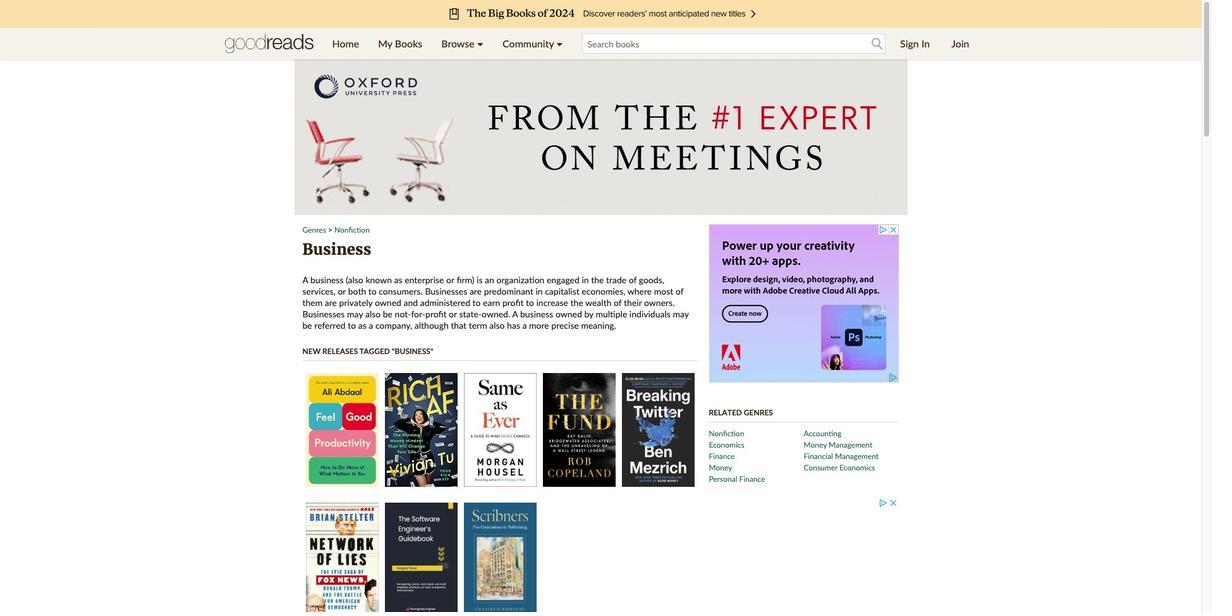Task type: vqa. For each thing, say whether or not it's contained in the screenshot.
the right "NONFICTION" link
yes



Task type: describe. For each thing, give the bounding box(es) containing it.
my
[[378, 37, 392, 49]]

consumer
[[804, 463, 838, 472]]

0 vertical spatial management
[[829, 440, 873, 450]]

to down known
[[369, 286, 377, 297]]

1 horizontal spatial owned
[[556, 309, 582, 319]]

nonfiction inside the nonfiction economics finance money personal finance
[[709, 429, 744, 438]]

1 vertical spatial or
[[338, 286, 346, 297]]

consumer economics link
[[804, 463, 875, 472]]

by
[[585, 309, 594, 319]]

0 horizontal spatial nonfiction link
[[334, 225, 370, 235]]

1 vertical spatial management
[[835, 451, 879, 461]]

most
[[654, 286, 674, 297]]

2 vertical spatial of
[[614, 297, 622, 308]]

browse
[[442, 37, 475, 49]]

genres inside genres > nonfiction business
[[303, 225, 326, 235]]

new releases tagged "business"
[[303, 347, 434, 356]]

new
[[303, 347, 321, 356]]

0 horizontal spatial owned
[[375, 297, 401, 308]]

tagged
[[360, 347, 390, 356]]

for-
[[411, 309, 426, 319]]

related
[[709, 408, 742, 417]]

although
[[415, 320, 449, 331]]

goods,
[[639, 274, 665, 285]]

personal
[[709, 474, 738, 484]]

nonfiction inside genres > nonfiction business
[[334, 225, 370, 235]]

0 vertical spatial be
[[383, 309, 393, 319]]

0 vertical spatial advertisement element
[[294, 57, 908, 215]]

company,
[[376, 320, 412, 331]]

that
[[451, 320, 467, 331]]

more
[[529, 320, 549, 331]]

business
[[303, 240, 371, 259]]

0 vertical spatial businesses
[[425, 286, 467, 297]]

0 horizontal spatial businesses
[[303, 309, 345, 319]]

trade
[[606, 274, 627, 285]]

money link
[[709, 463, 732, 472]]

economics inside the nonfiction economics finance money personal finance
[[709, 440, 745, 450]]

not-
[[395, 309, 411, 319]]

my books
[[378, 37, 423, 49]]

sign in
[[900, 37, 930, 49]]

▾ for browse ▾
[[477, 37, 484, 49]]

owners.
[[644, 297, 675, 308]]

0 vertical spatial the
[[591, 274, 604, 285]]

books
[[395, 37, 423, 49]]

home link
[[323, 28, 369, 59]]

finance link
[[709, 451, 735, 461]]

and
[[404, 297, 418, 308]]

1 may from the left
[[347, 309, 363, 319]]

to left increase
[[526, 297, 534, 308]]

▾ for community ▾
[[557, 37, 563, 49]]

individuals
[[630, 309, 671, 319]]

home
[[332, 37, 359, 49]]

nonfiction economics finance money personal finance
[[709, 429, 765, 484]]

consumers.
[[379, 286, 423, 297]]

both
[[348, 286, 366, 297]]

is
[[477, 274, 483, 285]]

predominant
[[484, 286, 534, 297]]

my books link
[[369, 28, 432, 59]]

multiple
[[596, 309, 627, 319]]

0 vertical spatial as
[[394, 274, 403, 285]]

0 vertical spatial or
[[446, 274, 455, 285]]

0 vertical spatial profit
[[503, 297, 524, 308]]

term
[[469, 320, 487, 331]]

accounting
[[804, 429, 842, 438]]

1 horizontal spatial of
[[629, 274, 637, 285]]

privately
[[339, 297, 373, 308]]

1 horizontal spatial genres
[[744, 408, 773, 417]]

to up state-
[[473, 297, 481, 308]]

where
[[628, 286, 652, 297]]

1 vertical spatial profit
[[426, 309, 447, 319]]

(also
[[346, 274, 363, 285]]

to right the referred
[[348, 320, 356, 331]]

1 vertical spatial in
[[536, 286, 543, 297]]

1 vertical spatial advertisement element
[[709, 224, 899, 383]]

community
[[503, 37, 554, 49]]

0 vertical spatial business
[[311, 274, 344, 285]]

2 vertical spatial advertisement element
[[709, 498, 899, 612]]

administered
[[420, 297, 470, 308]]



Task type: locate. For each thing, give the bounding box(es) containing it.
as down the privately
[[358, 320, 367, 331]]

join link
[[942, 28, 979, 59]]

a business (also known as enterprise or firm) is an organization engaged in the trade of goods, services, or both to consumers. businesses are predominant in capitalist economies, where most of them are privately owned and administered to earn profit to increase the wealth of their owners. businesses may also be not-for-profit or state-owned. a business owned by multiple individuals may be referred to as a company, although that term also has a more precise meaning.
[[303, 274, 689, 331]]

an
[[485, 274, 494, 285]]

also down "owned."
[[490, 320, 505, 331]]

Search books text field
[[582, 34, 886, 54]]

enterprise
[[405, 274, 444, 285]]

the
[[591, 274, 604, 285], [571, 297, 584, 308]]

owned up precise
[[556, 309, 582, 319]]

of up 'multiple'
[[614, 297, 622, 308]]

precise
[[552, 320, 579, 331]]

economies,
[[582, 286, 626, 297]]

financial management link
[[804, 451, 879, 461]]

genres
[[303, 225, 326, 235], [744, 408, 773, 417]]

accounting link
[[804, 429, 842, 438]]

nonfiction
[[334, 225, 370, 235], [709, 429, 744, 438]]

scribners: five generations in publishing image
[[464, 503, 537, 612]]

of right most
[[676, 286, 684, 297]]

in up increase
[[536, 286, 543, 297]]

1 horizontal spatial be
[[383, 309, 393, 319]]

1 vertical spatial nonfiction
[[709, 429, 744, 438]]

or up the that
[[449, 309, 457, 319]]

a up has
[[512, 309, 518, 319]]

business
[[311, 274, 344, 285], [520, 309, 554, 319]]

2 may from the left
[[673, 309, 689, 319]]

0 horizontal spatial may
[[347, 309, 363, 319]]

▾ inside dropdown button
[[477, 37, 484, 49]]

1 horizontal spatial nonfiction link
[[709, 429, 744, 438]]

"business"
[[392, 347, 434, 356]]

feel-good productivity: how to do more of what matters to you image
[[306, 373, 378, 487]]

0 horizontal spatial nonfiction
[[334, 225, 370, 235]]

personal finance link
[[709, 474, 765, 484]]

nonfiction link up economics "link"
[[709, 429, 744, 438]]

0 horizontal spatial money
[[709, 463, 732, 472]]

1 horizontal spatial a
[[523, 320, 527, 331]]

financial
[[804, 451, 833, 461]]

genres > nonfiction business
[[303, 225, 371, 259]]

the fund: ray dalio, bridgewater associates, and the unraveling of a wall street legend image
[[543, 373, 616, 487]]

1 vertical spatial are
[[325, 297, 337, 308]]

or left firm)
[[446, 274, 455, 285]]

1 vertical spatial genres
[[744, 408, 773, 417]]

0 horizontal spatial a
[[303, 274, 308, 285]]

finance
[[709, 451, 735, 461], [740, 474, 765, 484]]

0 horizontal spatial finance
[[709, 451, 735, 461]]

money inside the nonfiction economics finance money personal finance
[[709, 463, 732, 472]]

1 horizontal spatial nonfiction
[[709, 429, 744, 438]]

0 vertical spatial in
[[582, 274, 589, 285]]

accounting money management financial management consumer economics
[[804, 429, 879, 472]]

organization
[[497, 274, 545, 285]]

nonfiction up economics "link"
[[709, 429, 744, 438]]

a up services,
[[303, 274, 308, 285]]

0 horizontal spatial economics
[[709, 440, 745, 450]]

2 a from the left
[[523, 320, 527, 331]]

browse ▾
[[442, 37, 484, 49]]

are down is
[[470, 286, 482, 297]]

1 vertical spatial be
[[303, 320, 312, 331]]

1 horizontal spatial the
[[591, 274, 604, 285]]

1 horizontal spatial also
[[490, 320, 505, 331]]

may
[[347, 309, 363, 319], [673, 309, 689, 319]]

0 vertical spatial genres
[[303, 225, 326, 235]]

business up services,
[[311, 274, 344, 285]]

1 horizontal spatial may
[[673, 309, 689, 319]]

earn
[[483, 297, 500, 308]]

also
[[365, 309, 381, 319], [490, 320, 505, 331]]

0 vertical spatial finance
[[709, 451, 735, 461]]

1 horizontal spatial businesses
[[425, 286, 467, 297]]

management
[[829, 440, 873, 450], [835, 451, 879, 461]]

1 horizontal spatial a
[[512, 309, 518, 319]]

genres link
[[303, 225, 326, 235]]

firm)
[[457, 274, 475, 285]]

in up the economies,
[[582, 274, 589, 285]]

same as ever: a guide to what never changes image
[[464, 373, 537, 487]]

referred
[[314, 320, 346, 331]]

0 vertical spatial of
[[629, 274, 637, 285]]

2 vertical spatial or
[[449, 309, 457, 319]]

1 horizontal spatial ▾
[[557, 37, 563, 49]]

are down services,
[[325, 297, 337, 308]]

1 vertical spatial money
[[709, 463, 732, 472]]

>
[[328, 225, 333, 235]]

0 vertical spatial economics
[[709, 440, 745, 450]]

1 horizontal spatial money
[[804, 440, 827, 450]]

businesses up the referred
[[303, 309, 345, 319]]

0 vertical spatial owned
[[375, 297, 401, 308]]

owned
[[375, 297, 401, 308], [556, 309, 582, 319]]

as
[[394, 274, 403, 285], [358, 320, 367, 331]]

advertisement element
[[294, 57, 908, 215], [709, 224, 899, 383], [709, 498, 899, 612]]

in
[[922, 37, 930, 49]]

1 ▾ from the left
[[477, 37, 484, 49]]

the down the capitalist
[[571, 297, 584, 308]]

0 vertical spatial a
[[303, 274, 308, 285]]

0 horizontal spatial business
[[311, 274, 344, 285]]

a
[[369, 320, 373, 331], [523, 320, 527, 331]]

has
[[507, 320, 520, 331]]

them
[[303, 297, 323, 308]]

finance up 'money' "link"
[[709, 451, 735, 461]]

nonfiction link right >
[[334, 225, 370, 235]]

community ▾
[[503, 37, 563, 49]]

genres left >
[[303, 225, 326, 235]]

0 horizontal spatial the
[[571, 297, 584, 308]]

economics link
[[709, 440, 745, 450]]

of up where
[[629, 274, 637, 285]]

their
[[624, 297, 642, 308]]

as up consumers.
[[394, 274, 403, 285]]

owned.
[[482, 309, 510, 319]]

services,
[[303, 286, 336, 297]]

known
[[366, 274, 392, 285]]

0 horizontal spatial ▾
[[477, 37, 484, 49]]

1 horizontal spatial in
[[582, 274, 589, 285]]

the software engineer's guidebook: navigating senior, tech lead, and staff engineer positions at tech companies and startups image
[[385, 503, 457, 612]]

0 vertical spatial are
[[470, 286, 482, 297]]

1 vertical spatial business
[[520, 309, 554, 319]]

the up the economies,
[[591, 274, 604, 285]]

state-
[[459, 309, 482, 319]]

1 horizontal spatial are
[[470, 286, 482, 297]]

0 horizontal spatial profit
[[426, 309, 447, 319]]

menu containing home
[[323, 28, 573, 59]]

business up more
[[520, 309, 554, 319]]

1 vertical spatial economics
[[840, 463, 875, 472]]

0 horizontal spatial are
[[325, 297, 337, 308]]

of
[[629, 274, 637, 285], [676, 286, 684, 297], [614, 297, 622, 308]]

economics
[[709, 440, 745, 450], [840, 463, 875, 472]]

economics down financial management "link"
[[840, 463, 875, 472]]

1 vertical spatial finance
[[740, 474, 765, 484]]

0 horizontal spatial as
[[358, 320, 367, 331]]

1 vertical spatial the
[[571, 297, 584, 308]]

breaking twitter: elon musk and the most controversial corporate takeover in history image
[[622, 373, 695, 487]]

▾ right the community at top left
[[557, 37, 563, 49]]

1 vertical spatial owned
[[556, 309, 582, 319]]

be left the referred
[[303, 320, 312, 331]]

related genres
[[709, 408, 773, 417]]

finance right personal at the bottom of page
[[740, 474, 765, 484]]

the most anticipated books of 2024 image
[[95, 0, 1107, 28]]

engaged
[[547, 274, 580, 285]]

money inside accounting money management financial management consumer economics
[[804, 440, 827, 450]]

1 vertical spatial also
[[490, 320, 505, 331]]

sign
[[900, 37, 919, 49]]

0 vertical spatial nonfiction link
[[334, 225, 370, 235]]

sign in link
[[891, 28, 940, 59]]

or
[[446, 274, 455, 285], [338, 286, 346, 297], [449, 309, 457, 319]]

economics up finance link
[[709, 440, 745, 450]]

0 horizontal spatial also
[[365, 309, 381, 319]]

economics inside accounting money management financial management consumer economics
[[840, 463, 875, 472]]

browse ▾ button
[[432, 28, 493, 59]]

wealth
[[586, 297, 612, 308]]

are
[[470, 286, 482, 297], [325, 297, 337, 308]]

nonfiction right >
[[334, 225, 370, 235]]

be up company,
[[383, 309, 393, 319]]

Search for books to add to your shelves search field
[[582, 34, 886, 54]]

also down the privately
[[365, 309, 381, 319]]

to
[[369, 286, 377, 297], [473, 297, 481, 308], [526, 297, 534, 308], [348, 320, 356, 331]]

be
[[383, 309, 393, 319], [303, 320, 312, 331]]

meaning.
[[581, 320, 616, 331]]

money up financial
[[804, 440, 827, 450]]

a right has
[[523, 320, 527, 331]]

0 horizontal spatial genres
[[303, 225, 326, 235]]

management up financial management "link"
[[829, 440, 873, 450]]

businesses
[[425, 286, 467, 297], [303, 309, 345, 319]]

management up consumer economics link
[[835, 451, 879, 461]]

rich af: the winning money mindset that will change your life image
[[385, 373, 457, 487]]

profit
[[503, 297, 524, 308], [426, 309, 447, 319]]

may down the owners.
[[673, 309, 689, 319]]

1 horizontal spatial economics
[[840, 463, 875, 472]]

1 vertical spatial a
[[512, 309, 518, 319]]

2 horizontal spatial of
[[676, 286, 684, 297]]

profit down the predominant
[[503, 297, 524, 308]]

join
[[952, 37, 970, 49]]

1 horizontal spatial business
[[520, 309, 554, 319]]

owned down consumers.
[[375, 297, 401, 308]]

0 vertical spatial money
[[804, 440, 827, 450]]

2 ▾ from the left
[[557, 37, 563, 49]]

0 horizontal spatial a
[[369, 320, 373, 331]]

menu
[[323, 28, 573, 59]]

money down finance link
[[709, 463, 732, 472]]

0 vertical spatial nonfiction
[[334, 225, 370, 235]]

releases
[[323, 347, 358, 356]]

0 vertical spatial also
[[365, 309, 381, 319]]

0 horizontal spatial of
[[614, 297, 622, 308]]

1 horizontal spatial as
[[394, 274, 403, 285]]

businesses up administered
[[425, 286, 467, 297]]

may down the privately
[[347, 309, 363, 319]]

1 vertical spatial nonfiction link
[[709, 429, 744, 438]]

1 vertical spatial of
[[676, 286, 684, 297]]

increase
[[537, 297, 568, 308]]

profit up the although at the bottom left of page
[[426, 309, 447, 319]]

community ▾ button
[[493, 28, 573, 59]]

1 vertical spatial businesses
[[303, 309, 345, 319]]

in
[[582, 274, 589, 285], [536, 286, 543, 297]]

1 a from the left
[[369, 320, 373, 331]]

money management link
[[804, 440, 873, 450]]

a
[[303, 274, 308, 285], [512, 309, 518, 319]]

1 horizontal spatial profit
[[503, 297, 524, 308]]

▾ right 'browse'
[[477, 37, 484, 49]]

0 horizontal spatial be
[[303, 320, 312, 331]]

0 horizontal spatial in
[[536, 286, 543, 297]]

or left both
[[338, 286, 346, 297]]

network of lies: the epic saga of fox news, donald trump, and the battle for american democracy image
[[306, 503, 378, 612]]

▾ inside popup button
[[557, 37, 563, 49]]

1 horizontal spatial finance
[[740, 474, 765, 484]]

capitalist
[[545, 286, 580, 297]]

1 vertical spatial as
[[358, 320, 367, 331]]

a left company,
[[369, 320, 373, 331]]

genres right related
[[744, 408, 773, 417]]



